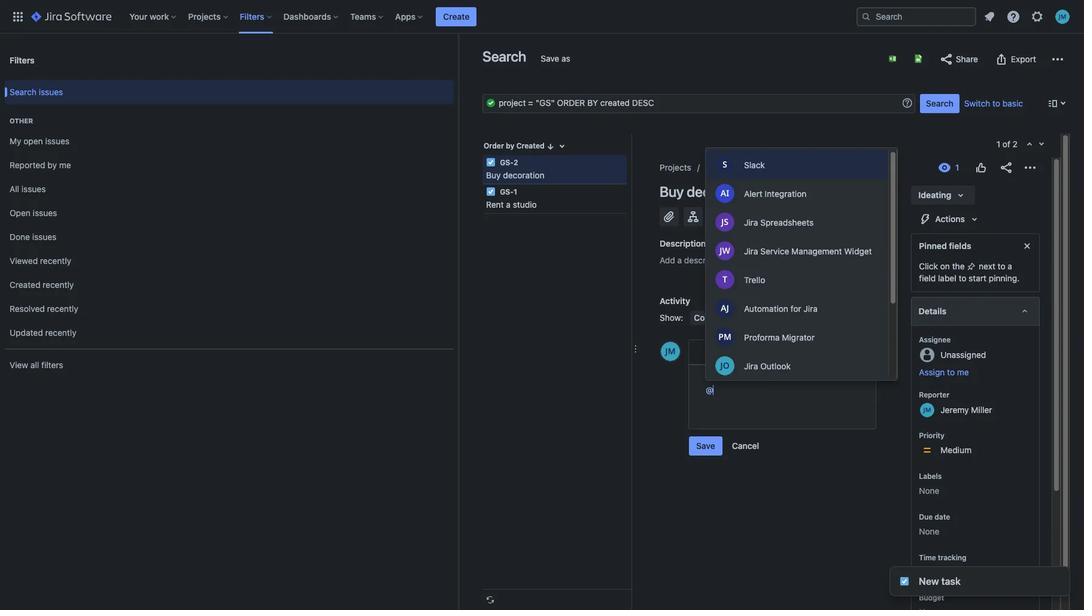 Task type: vqa. For each thing, say whether or not it's contained in the screenshot.
Collapse icon on the top left of page
no



Task type: describe. For each thing, give the bounding box(es) containing it.
details element
[[911, 297, 1040, 326]]

1 horizontal spatial buy decoration
[[660, 183, 754, 200]]

date
[[935, 512, 950, 521]]

create button
[[436, 7, 477, 26]]

studio
[[513, 199, 537, 210]]

gs- for rent a studio
[[500, 187, 514, 196]]

proforma migrator
[[744, 332, 815, 342]]

reporter
[[919, 390, 950, 399]]

widget
[[844, 246, 872, 256]]

logged
[[951, 569, 978, 579]]

work
[[150, 11, 169, 21]]

add a description...
[[660, 255, 735, 265]]

view
[[10, 360, 28, 370]]

gifting
[[720, 162, 746, 172]]

automation for jira
[[744, 303, 818, 313]]

0 vertical spatial decoration
[[503, 170, 545, 180]]

by for reported
[[48, 160, 57, 170]]

order by created link
[[483, 138, 557, 153]]

filters inside popup button
[[240, 11, 264, 21]]

my open issues
[[10, 136, 69, 146]]

time
[[932, 569, 949, 579]]

your profile and settings image
[[1055, 9, 1070, 24]]

first
[[842, 312, 857, 323]]

jira service management widget
[[744, 246, 872, 256]]

budget pin to top. only you can see pinned fields. image
[[947, 593, 956, 603]]

your work button
[[126, 7, 181, 26]]

none for due date
[[919, 526, 940, 536]]

assign to me button
[[919, 366, 1027, 378]]

rent
[[486, 199, 504, 210]]

0 horizontal spatial 1
[[514, 187, 517, 196]]

jeremy
[[941, 404, 969, 415]]

details
[[919, 306, 947, 316]]

a inside the next to a field label to start pinning.
[[1008, 261, 1012, 271]]

activity
[[660, 296, 690, 306]]

newest first button
[[802, 311, 877, 325]]

@
[[706, 385, 713, 395]]

due date
[[919, 512, 950, 521]]

due date pin to top. only you can see pinned fields. image
[[953, 512, 962, 522]]

done issues link
[[5, 225, 454, 249]]

created recently
[[10, 279, 74, 290]]

resolved recently
[[10, 303, 78, 313]]

actions image
[[1023, 160, 1037, 175]]

by for order
[[506, 141, 514, 150]]

small image
[[546, 142, 555, 151]]

projects for projects link
[[660, 162, 691, 172]]

start
[[969, 273, 987, 283]]

share
[[956, 54, 978, 64]]

my open issues link
[[5, 129, 454, 153]]

search issues link
[[5, 80, 454, 104]]

issues for open issues
[[33, 207, 57, 218]]

me for assign to me
[[957, 367, 969, 377]]

migrator
[[782, 332, 815, 342]]

pinning.
[[989, 273, 1020, 283]]

1 horizontal spatial gs-2
[[799, 162, 819, 172]]

switch to basic
[[964, 98, 1023, 108]]

open in google sheets image
[[914, 54, 923, 63]]

task image
[[486, 187, 496, 196]]

ideating button
[[911, 186, 975, 205]]

projects link
[[660, 160, 691, 175]]

projects button
[[185, 7, 233, 26]]

dashboards button
[[280, 7, 343, 26]]

filters
[[41, 360, 63, 370]]

to for me
[[947, 367, 955, 377]]

popup element
[[706, 148, 897, 484]]

time
[[919, 553, 936, 562]]

sidebar navigation image
[[445, 48, 472, 72]]

assign
[[919, 367, 945, 377]]

hide message image
[[1020, 239, 1034, 253]]

click on the
[[919, 261, 967, 271]]

task icon image
[[900, 576, 909, 586]]

jira outlook
[[744, 361, 791, 371]]

vote options: no one has voted for this issue yet. image
[[974, 160, 988, 175]]

0 vertical spatial buy decoration
[[486, 170, 545, 180]]

fields
[[949, 241, 971, 251]]

search issues
[[10, 87, 63, 97]]

viewed
[[10, 255, 38, 266]]

1 of 2
[[997, 139, 1018, 149]]

time tracking
[[919, 553, 967, 562]]

jira for jira outlook
[[744, 361, 758, 371]]

service
[[760, 246, 789, 256]]

filters button
[[236, 7, 276, 26]]

to for a
[[998, 261, 1006, 271]]

issues for all issues
[[21, 184, 46, 194]]

Search field
[[857, 7, 976, 26]]

cancel button
[[725, 436, 766, 456]]

suite
[[748, 162, 768, 172]]

slack
[[744, 160, 765, 170]]

@ search field
[[706, 385, 716, 395]]

jira for jira service management widget
[[744, 246, 758, 256]]

teams button
[[347, 7, 388, 26]]

next issue 'gs-1' ( type 'j' ) image
[[1037, 139, 1046, 149]]

reported by me link
[[5, 153, 454, 177]]

issues for search issues
[[39, 87, 63, 97]]

your work
[[129, 11, 169, 21]]

none text field inside @ search box
[[713, 387, 716, 394]]

notifications image
[[982, 9, 997, 24]]

gs-2 link
[[799, 160, 819, 175]]

text styles image
[[703, 345, 718, 359]]

me for reported by me
[[59, 160, 71, 170]]

Comment - Main content area, start typing to enter text. text field
[[706, 383, 859, 397]]

create
[[443, 11, 470, 21]]

basic
[[1003, 98, 1023, 108]]

created recently link
[[5, 273, 454, 297]]

next
[[979, 261, 995, 271]]

save as
[[541, 53, 570, 63]]

switch
[[964, 98, 990, 108]]

a for studio
[[506, 199, 511, 210]]

pinned
[[919, 241, 947, 251]]

alert integration
[[744, 188, 807, 198]]

assign to me
[[919, 367, 969, 377]]

search button
[[920, 94, 960, 113]]

all
[[30, 360, 39, 370]]

updated recently
[[10, 327, 76, 337]]

settings image
[[1030, 9, 1045, 24]]

open issues link
[[5, 201, 454, 225]]

new task button
[[890, 567, 1070, 596]]

share link
[[933, 50, 984, 69]]

profile image of jeremy miller image
[[661, 342, 680, 361]]

alert
[[744, 188, 763, 198]]

updated recently link
[[5, 321, 454, 345]]

all
[[10, 184, 19, 194]]

open in microsoft excel image
[[888, 54, 897, 63]]

0 vertical spatial buy
[[486, 170, 501, 180]]



Task type: locate. For each thing, give the bounding box(es) containing it.
save left "cancel"
[[696, 441, 715, 451]]

labels
[[919, 472, 942, 481]]

none down due
[[919, 526, 940, 536]]

ideating
[[919, 190, 951, 200]]

1 vertical spatial me
[[957, 367, 969, 377]]

view all filters link
[[5, 353, 454, 377]]

decoration up gs-1
[[503, 170, 545, 180]]

search left switch
[[926, 98, 954, 108]]

view all filters
[[10, 360, 63, 370]]

0 horizontal spatial decoration
[[503, 170, 545, 180]]

buy down projects link
[[660, 183, 684, 200]]

gs- for buy decoration
[[500, 158, 514, 167]]

search
[[483, 48, 526, 65], [10, 87, 36, 97], [926, 98, 954, 108]]

buy decoration down gifting suite icon
[[660, 183, 754, 200]]

projects for projects dropdown button at the top of page
[[188, 11, 221, 21]]

switch to basic link
[[964, 98, 1023, 108]]

decoration down gifting suite icon
[[687, 183, 754, 200]]

1 vertical spatial buy
[[660, 183, 684, 200]]

1 horizontal spatial decoration
[[687, 183, 754, 200]]

by right reported
[[48, 160, 57, 170]]

click
[[919, 261, 938, 271]]

help image
[[1006, 9, 1021, 24]]

None field
[[713, 385, 716, 395]]

assignee
[[919, 335, 951, 344]]

a up pinning.
[[1008, 261, 1012, 271]]

medium
[[941, 445, 972, 455]]

the
[[952, 261, 965, 271]]

issues inside group
[[39, 87, 63, 97]]

0 horizontal spatial a
[[506, 199, 511, 210]]

resolved
[[10, 303, 45, 313]]

search image
[[861, 12, 871, 21]]

None text field
[[713, 387, 716, 394]]

0 horizontal spatial search
[[10, 87, 36, 97]]

1 horizontal spatial projects
[[660, 162, 691, 172]]

automation
[[744, 303, 788, 313]]

save for save as
[[541, 53, 559, 63]]

comments
[[694, 312, 737, 323]]

bold ⌘b image
[[736, 345, 750, 359]]

2 right suite
[[814, 162, 819, 172]]

share image
[[999, 160, 1014, 175]]

due
[[919, 512, 933, 521]]

1 horizontal spatial search
[[483, 48, 526, 65]]

1 vertical spatial filters
[[10, 55, 35, 65]]

description
[[660, 238, 706, 248]]

show:
[[660, 312, 683, 323]]

1 horizontal spatial 1
[[997, 139, 1000, 149]]

buy down task icon
[[486, 170, 501, 180]]

save for save
[[696, 441, 715, 451]]

1 horizontal spatial a
[[677, 255, 682, 265]]

trello
[[744, 274, 765, 285]]

issues for done issues
[[32, 231, 56, 242]]

to up pinning.
[[998, 261, 1006, 271]]

decoration
[[503, 170, 545, 180], [687, 183, 754, 200]]

0 horizontal spatial save
[[541, 53, 559, 63]]

to
[[993, 98, 1000, 108], [998, 261, 1006, 271], [959, 273, 966, 283], [947, 367, 955, 377]]

jira left service
[[744, 246, 758, 256]]

1 vertical spatial buy decoration
[[660, 183, 754, 200]]

0 vertical spatial save
[[541, 53, 559, 63]]

0 vertical spatial search
[[483, 48, 526, 65]]

projects right 'work'
[[188, 11, 221, 21]]

0 horizontal spatial created
[[10, 279, 40, 290]]

on
[[940, 261, 950, 271]]

outlook
[[760, 361, 791, 371]]

me down 'unassigned'
[[957, 367, 969, 377]]

0 horizontal spatial filters
[[10, 55, 35, 65]]

gs- up integration
[[799, 162, 814, 172]]

recently up updated recently
[[47, 303, 78, 313]]

search inside group
[[10, 87, 36, 97]]

projects left gifting suite icon
[[660, 162, 691, 172]]

me inside button
[[957, 367, 969, 377]]

a down gs-1
[[506, 199, 511, 210]]

appswitcher icon image
[[11, 9, 25, 24]]

export
[[1011, 54, 1036, 64]]

viewed recently link
[[5, 249, 454, 273]]

dashboards
[[284, 11, 331, 21]]

labels pin to top. only you can see pinned fields. image
[[944, 472, 954, 481]]

2 horizontal spatial 2
[[1013, 139, 1018, 149]]

1 horizontal spatial me
[[957, 367, 969, 377]]

0 horizontal spatial gs-2
[[498, 158, 518, 167]]

add a child issue image
[[686, 210, 700, 224]]

cancel
[[732, 441, 759, 451]]

0 vertical spatial created
[[516, 141, 545, 150]]

your
[[129, 11, 147, 21]]

gs-2 right task icon
[[498, 158, 518, 167]]

open
[[10, 207, 30, 218]]

done
[[10, 231, 30, 242]]

created inside created recently link
[[10, 279, 40, 290]]

apps
[[395, 11, 416, 21]]

my
[[10, 136, 21, 146]]

1 vertical spatial created
[[10, 279, 40, 290]]

not available - this is the first issue image
[[1025, 140, 1034, 150]]

recently up resolved recently
[[43, 279, 74, 290]]

1 vertical spatial by
[[48, 160, 57, 170]]

gifting suite image
[[706, 163, 715, 172]]

1 horizontal spatial filters
[[240, 11, 264, 21]]

jira right for
[[804, 303, 818, 313]]

me down my open issues
[[59, 160, 71, 170]]

add
[[660, 255, 675, 265]]

recently for updated recently
[[45, 327, 76, 337]]

updated
[[10, 327, 43, 337]]

other
[[10, 117, 33, 125]]

none for labels
[[919, 486, 940, 496]]

task image
[[486, 157, 496, 167]]

filters up search issues
[[10, 55, 35, 65]]

primary element
[[7, 0, 857, 33]]

jira down bold ⌘b icon
[[744, 361, 758, 371]]

pinned fields
[[919, 241, 971, 251]]

jeremy miller
[[941, 404, 992, 415]]

by right the order
[[506, 141, 514, 150]]

1 vertical spatial 1
[[514, 187, 517, 196]]

0 vertical spatial projects
[[188, 11, 221, 21]]

created left small icon
[[516, 141, 545, 150]]

1 vertical spatial projects
[[660, 162, 691, 172]]

0 horizontal spatial projects
[[188, 11, 221, 21]]

a right add
[[677, 255, 682, 265]]

2 vertical spatial search
[[926, 98, 954, 108]]

me
[[59, 160, 71, 170], [957, 367, 969, 377]]

order
[[484, 141, 504, 150]]

by
[[506, 141, 514, 150], [48, 160, 57, 170]]

1 vertical spatial none
[[919, 526, 940, 536]]

0 vertical spatial filters
[[240, 11, 264, 21]]

buy decoration up gs-1
[[486, 170, 545, 180]]

gs-2 up integration
[[799, 162, 819, 172]]

search inside button
[[926, 98, 954, 108]]

priority pin to top. only you can see pinned fields. image
[[947, 431, 956, 441]]

gs- right task icon
[[500, 158, 514, 167]]

to inside button
[[947, 367, 955, 377]]

by inside other group
[[48, 160, 57, 170]]

save button
[[689, 436, 722, 456]]

me inside other group
[[59, 160, 71, 170]]

jira for jira spreadsheets
[[744, 217, 758, 227]]

1 horizontal spatial by
[[506, 141, 514, 150]]

None text field
[[483, 94, 915, 113]]

1 vertical spatial save
[[696, 441, 715, 451]]

export button
[[988, 50, 1042, 69]]

done issues
[[10, 231, 56, 242]]

banner
[[0, 0, 1084, 34]]

teams
[[350, 11, 376, 21]]

0 vertical spatial me
[[59, 160, 71, 170]]

attach image
[[662, 210, 676, 224]]

0 horizontal spatial me
[[59, 160, 71, 170]]

to for basic
[[993, 98, 1000, 108]]

2 right the of
[[1013, 139, 1018, 149]]

1 horizontal spatial 2
[[814, 162, 819, 172]]

integration
[[765, 188, 807, 198]]

created down viewed
[[10, 279, 40, 290]]

jira
[[744, 217, 758, 227], [744, 246, 758, 256], [804, 303, 818, 313], [744, 361, 758, 371]]

newest first
[[810, 312, 857, 323]]

0 vertical spatial 1
[[997, 139, 1000, 149]]

description...
[[684, 255, 735, 265]]

1 horizontal spatial created
[[516, 141, 545, 150]]

2
[[1013, 139, 1018, 149], [514, 158, 518, 167], [814, 162, 819, 172]]

to left basic
[[993, 98, 1000, 108]]

1 horizontal spatial buy
[[660, 183, 684, 200]]

issues
[[39, 87, 63, 97], [45, 136, 69, 146], [21, 184, 46, 194], [33, 207, 57, 218], [32, 231, 56, 242]]

1 none from the top
[[919, 486, 940, 496]]

budget
[[919, 593, 944, 602]]

projects inside dropdown button
[[188, 11, 221, 21]]

recently
[[40, 255, 71, 266], [43, 279, 74, 290], [47, 303, 78, 313], [45, 327, 76, 337]]

0 horizontal spatial buy decoration
[[486, 170, 545, 180]]

search issues group
[[5, 77, 454, 108]]

viewed recently
[[10, 255, 71, 266]]

no
[[919, 569, 930, 579]]

reported
[[10, 160, 45, 170]]

recently up created recently on the top of page
[[40, 255, 71, 266]]

reported by me
[[10, 160, 71, 170]]

recently for viewed recently
[[40, 255, 71, 266]]

2 none from the top
[[919, 526, 940, 536]]

0 vertical spatial by
[[506, 141, 514, 150]]

no time logged
[[919, 569, 978, 579]]

recently for resolved recently
[[47, 303, 78, 313]]

1 horizontal spatial save
[[696, 441, 715, 451]]

miller
[[971, 404, 992, 415]]

0 vertical spatial none
[[919, 486, 940, 496]]

jira down alert
[[744, 217, 758, 227]]

2 horizontal spatial a
[[1008, 261, 1012, 271]]

none down "labels"
[[919, 486, 940, 496]]

apps button
[[392, 7, 428, 26]]

recently for created recently
[[43, 279, 74, 290]]

jira software image
[[31, 9, 111, 24], [31, 9, 111, 24]]

1 left the of
[[997, 139, 1000, 149]]

search right sidebar navigation icon
[[483, 48, 526, 65]]

to down the
[[959, 273, 966, 283]]

banner containing your work
[[0, 0, 1084, 34]]

actions
[[935, 214, 965, 224]]

2 down order by created
[[514, 158, 518, 167]]

2 horizontal spatial search
[[926, 98, 954, 108]]

comments button
[[690, 311, 757, 325]]

all issues link
[[5, 177, 454, 201]]

label
[[938, 273, 956, 283]]

by inside 'link'
[[506, 141, 514, 150]]

to right assign
[[947, 367, 955, 377]]

1 up rent a studio
[[514, 187, 517, 196]]

save left as
[[541, 53, 559, 63]]

0 horizontal spatial buy
[[486, 170, 501, 180]]

recently down resolved recently
[[45, 327, 76, 337]]

0 horizontal spatial by
[[48, 160, 57, 170]]

search for search issues
[[10, 87, 36, 97]]

open issues
[[10, 207, 57, 218]]

created inside order by created 'link'
[[516, 141, 545, 150]]

assignee pin to top. only you can see pinned fields. image
[[953, 335, 963, 345]]

jira spreadsheets
[[744, 217, 814, 227]]

gs- up rent a studio
[[500, 187, 514, 196]]

order by created
[[484, 141, 545, 150]]

search for search button
[[926, 98, 954, 108]]

search up other
[[10, 87, 36, 97]]

management
[[792, 246, 842, 256]]

1 vertical spatial search
[[10, 87, 36, 97]]

1
[[997, 139, 1000, 149], [514, 187, 517, 196]]

0 horizontal spatial 2
[[514, 158, 518, 167]]

for
[[791, 303, 801, 313]]

unassigned
[[941, 349, 986, 359]]

a for description...
[[677, 255, 682, 265]]

proforma
[[744, 332, 780, 342]]

filters right projects dropdown button at the top of page
[[240, 11, 264, 21]]

other group
[[5, 104, 454, 348]]

tracking
[[938, 553, 967, 562]]

none field inside "comment - main content area, start typing to enter text." text box
[[713, 385, 716, 395]]

1 vertical spatial decoration
[[687, 183, 754, 200]]

newest
[[810, 312, 839, 323]]



